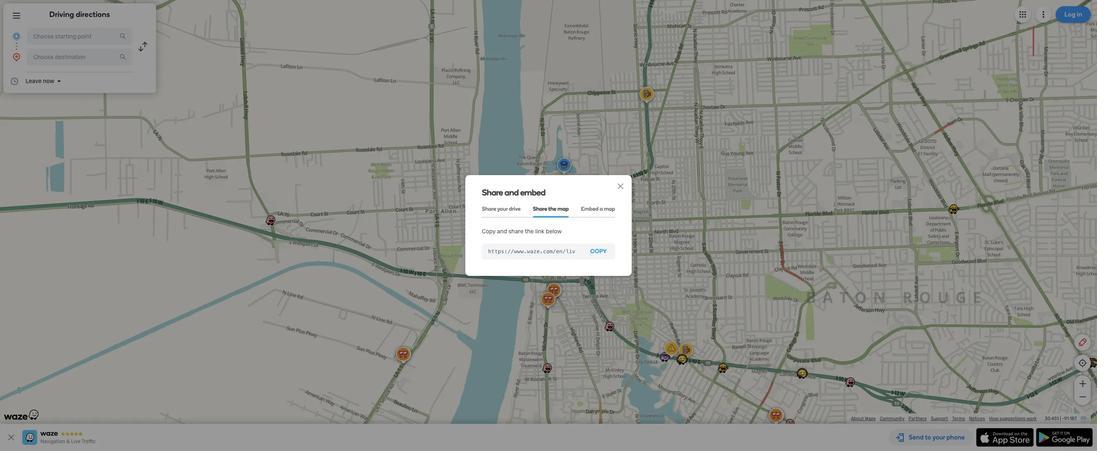 Task type: describe. For each thing, give the bounding box(es) containing it.
share and embed
[[482, 187, 546, 197]]

share for share the map
[[533, 206, 548, 212]]

terms link
[[953, 416, 966, 421]]

work
[[1027, 416, 1037, 421]]

copy for copy and share the link below
[[482, 228, 496, 235]]

share the map
[[533, 206, 569, 212]]

x image
[[616, 181, 626, 191]]

support link
[[932, 416, 949, 421]]

location image
[[12, 52, 21, 62]]

a
[[600, 206, 603, 212]]

|
[[1061, 416, 1062, 421]]

link
[[536, 228, 545, 235]]

partners link
[[909, 416, 927, 421]]

zoom in image
[[1078, 379, 1088, 389]]

leave now
[[26, 78, 54, 85]]

about waze community partners support terms notices how suggestions work
[[852, 416, 1037, 421]]

&
[[66, 439, 70, 445]]

navigation
[[40, 439, 65, 445]]

embed a map link
[[581, 201, 615, 218]]

community link
[[880, 416, 905, 421]]

embed
[[521, 187, 546, 197]]

embed
[[581, 206, 599, 212]]

suggestions
[[1000, 416, 1026, 421]]

1 horizontal spatial the
[[549, 206, 557, 212]]

embed a map
[[581, 206, 615, 212]]

0 horizontal spatial the
[[525, 228, 534, 235]]

share for share and embed
[[482, 187, 503, 197]]

and for share
[[505, 187, 519, 197]]

copy button
[[582, 244, 615, 260]]

live
[[71, 439, 81, 445]]

x image
[[6, 433, 16, 443]]

link image
[[1081, 415, 1087, 421]]

share
[[509, 228, 524, 235]]

how suggestions work link
[[990, 416, 1037, 421]]

map for share the map
[[558, 206, 569, 212]]

notices
[[970, 416, 986, 421]]

map for embed a map
[[604, 206, 615, 212]]

directions
[[76, 10, 110, 19]]



Task type: locate. For each thing, give the bounding box(es) containing it.
how
[[990, 416, 999, 421]]

drive
[[509, 206, 521, 212]]

the left link
[[525, 228, 534, 235]]

2 map from the left
[[604, 206, 615, 212]]

current location image
[[12, 31, 21, 41]]

share your drive link
[[482, 201, 521, 218]]

support
[[932, 416, 949, 421]]

about
[[852, 416, 864, 421]]

driving
[[49, 10, 74, 19]]

30.451 | -91.187
[[1045, 416, 1078, 421]]

-
[[1063, 416, 1065, 421]]

map
[[558, 206, 569, 212], [604, 206, 615, 212]]

navigation & live traffic
[[40, 439, 96, 445]]

0 horizontal spatial copy
[[482, 228, 496, 235]]

share your drive
[[482, 206, 521, 212]]

1 vertical spatial copy
[[591, 248, 607, 255]]

Choose destination text field
[[27, 49, 132, 65]]

pencil image
[[1078, 338, 1088, 347]]

and for copy
[[497, 228, 507, 235]]

1 map from the left
[[558, 206, 569, 212]]

30.451
[[1045, 416, 1059, 421]]

1 horizontal spatial copy
[[591, 248, 607, 255]]

and up drive on the top of page
[[505, 187, 519, 197]]

community
[[880, 416, 905, 421]]

the up the below
[[549, 206, 557, 212]]

the
[[549, 206, 557, 212], [525, 228, 534, 235]]

share down embed
[[533, 206, 548, 212]]

0 vertical spatial and
[[505, 187, 519, 197]]

copy for copy
[[591, 248, 607, 255]]

share up share your drive on the top left
[[482, 187, 503, 197]]

1 vertical spatial the
[[525, 228, 534, 235]]

91.187
[[1065, 416, 1078, 421]]

0 vertical spatial the
[[549, 206, 557, 212]]

Choose starting point text field
[[27, 28, 132, 45]]

leave
[[26, 78, 42, 85]]

copy and share the link below
[[482, 228, 562, 235]]

partners
[[909, 416, 927, 421]]

notices link
[[970, 416, 986, 421]]

waze
[[865, 416, 876, 421]]

now
[[43, 78, 54, 85]]

your
[[498, 206, 508, 212]]

share the map link
[[533, 201, 569, 218]]

1 horizontal spatial map
[[604, 206, 615, 212]]

terms
[[953, 416, 966, 421]]

and left the share
[[497, 228, 507, 235]]

clock image
[[10, 76, 19, 86]]

map right a
[[604, 206, 615, 212]]

driving directions
[[49, 10, 110, 19]]

copy inside "button"
[[591, 248, 607, 255]]

1 vertical spatial and
[[497, 228, 507, 235]]

traffic
[[82, 439, 96, 445]]

copy
[[482, 228, 496, 235], [591, 248, 607, 255]]

share
[[482, 187, 503, 197], [482, 206, 497, 212], [533, 206, 548, 212]]

None field
[[482, 244, 582, 260]]

0 vertical spatial copy
[[482, 228, 496, 235]]

map up the below
[[558, 206, 569, 212]]

share for share your drive
[[482, 206, 497, 212]]

zoom out image
[[1078, 392, 1088, 402]]

0 horizontal spatial map
[[558, 206, 569, 212]]

below
[[546, 228, 562, 235]]

share left your
[[482, 206, 497, 212]]

and
[[505, 187, 519, 197], [497, 228, 507, 235]]

about waze link
[[852, 416, 876, 421]]

map inside embed a map link
[[604, 206, 615, 212]]



Task type: vqa. For each thing, say whether or not it's contained in the screenshot.
'Copy and share the link below'
yes



